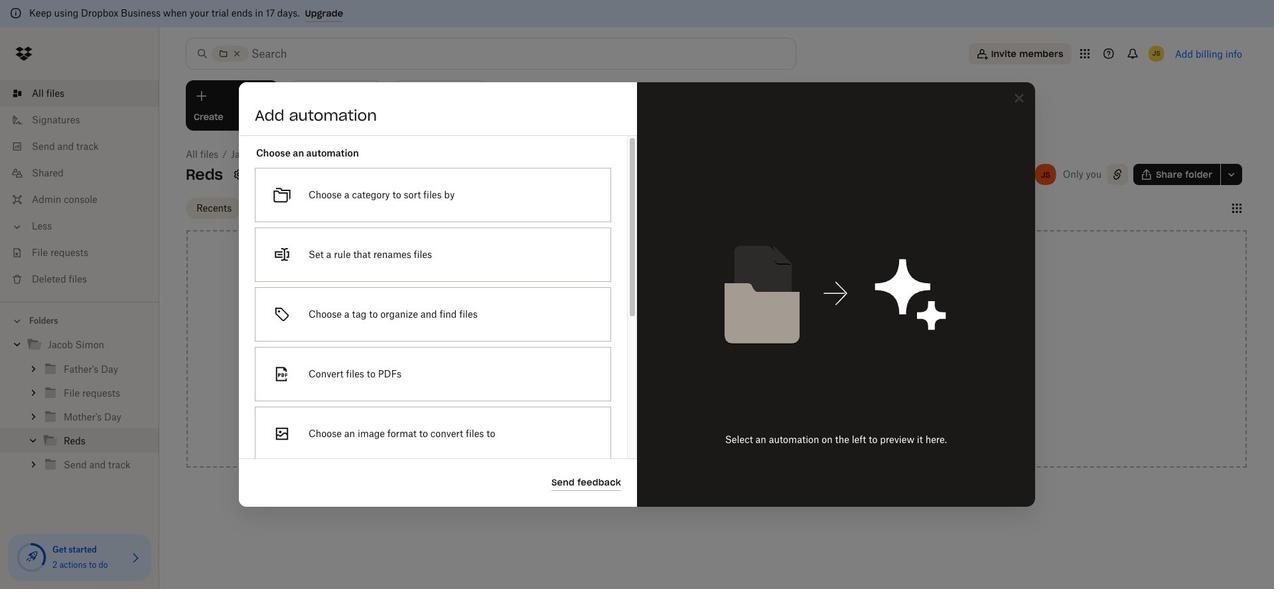 Task type: vqa. For each thing, say whether or not it's contained in the screenshot.
TURTLE
no



Task type: locate. For each thing, give the bounding box(es) containing it.
alert
[[0, 0, 1275, 27]]

less image
[[11, 220, 24, 234]]

list item
[[0, 80, 159, 107]]

group
[[0, 357, 159, 477]]

list
[[0, 72, 159, 302]]

dialog
[[239, 82, 1036, 590]]



Task type: describe. For each thing, give the bounding box(es) containing it.
dropbox image
[[11, 40, 37, 67]]



